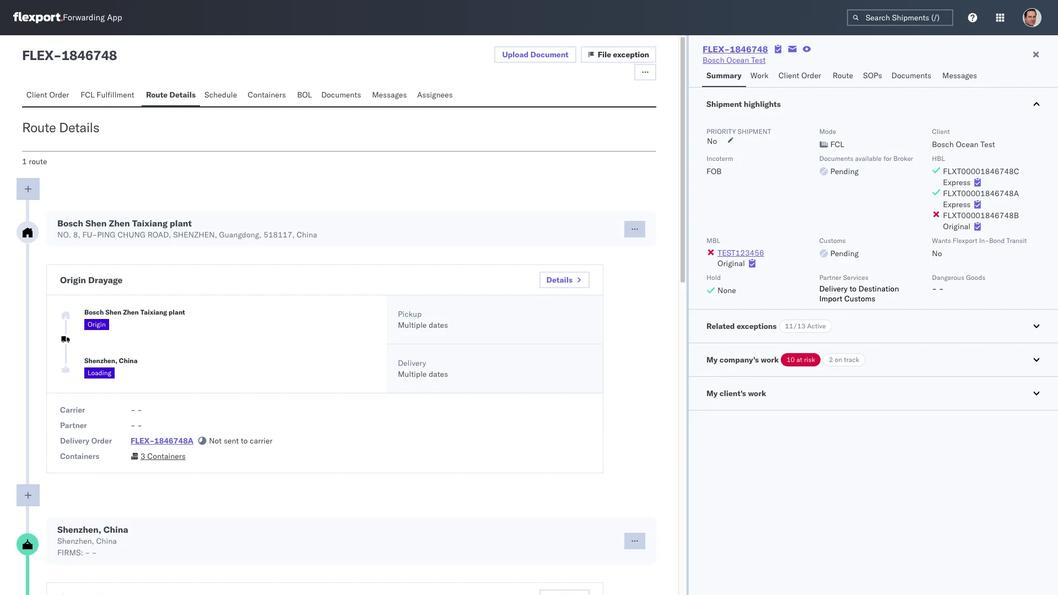 Task type: locate. For each thing, give the bounding box(es) containing it.
fcl down mode at right top
[[830, 139, 844, 149]]

0 horizontal spatial 1846748
[[61, 47, 117, 63]]

2 vertical spatial order
[[91, 436, 112, 446]]

services
[[843, 273, 869, 282]]

my client's work
[[707, 389, 766, 398]]

no
[[707, 136, 717, 146], [932, 249, 942, 258]]

1 vertical spatial fcl
[[830, 139, 844, 149]]

1 vertical spatial zhen
[[123, 308, 139, 316]]

1 horizontal spatial messages
[[942, 71, 977, 80]]

test up work
[[751, 55, 766, 65]]

delivery
[[819, 284, 848, 294], [398, 358, 426, 368], [60, 436, 89, 446]]

1 horizontal spatial route details
[[146, 90, 196, 100]]

0 horizontal spatial flex-
[[131, 436, 154, 446]]

2 express from the top
[[943, 200, 971, 209]]

1 vertical spatial customs
[[844, 294, 875, 304]]

pending up services
[[830, 249, 859, 258]]

1 vertical spatial multiple
[[398, 369, 427, 379]]

1 horizontal spatial client
[[779, 71, 799, 80]]

taixiang
[[132, 218, 168, 229], [140, 308, 167, 316]]

route details up route
[[22, 119, 99, 136]]

1 vertical spatial order
[[49, 90, 69, 100]]

dates inside pickup multiple dates
[[429, 320, 448, 330]]

assignees
[[417, 90, 453, 100]]

1 vertical spatial my
[[707, 389, 718, 398]]

0 vertical spatial messages
[[942, 71, 977, 80]]

0 vertical spatial multiple
[[398, 320, 427, 330]]

route details
[[146, 90, 196, 100], [22, 119, 99, 136]]

flex- up bosch ocean test
[[703, 44, 730, 55]]

shen up fu-
[[85, 218, 107, 229]]

priority shipment
[[707, 127, 771, 136]]

partner down carrier at the left
[[60, 421, 87, 430]]

origin left the drayage at the top of page
[[60, 274, 86, 285]]

route details left schedule
[[146, 90, 196, 100]]

flex-
[[703, 44, 730, 55], [131, 436, 154, 446]]

bosch
[[703, 55, 725, 65], [932, 139, 954, 149], [57, 218, 83, 229], [84, 308, 104, 316]]

0 vertical spatial details
[[170, 90, 196, 100]]

ocean down flex-1846748 link
[[727, 55, 749, 65]]

2 horizontal spatial details
[[546, 275, 573, 285]]

client order button right work
[[774, 66, 828, 87]]

1 vertical spatial partner
[[60, 421, 87, 430]]

1 horizontal spatial original
[[943, 222, 971, 231]]

china inside shenzhen, china loading
[[119, 357, 138, 365]]

1 horizontal spatial client order
[[779, 71, 821, 80]]

1 vertical spatial work
[[748, 389, 766, 398]]

my inside button
[[707, 389, 718, 398]]

partner inside partner services delivery to destination import customs
[[819, 273, 841, 282]]

dates inside delivery multiple dates
[[429, 369, 448, 379]]

0 horizontal spatial delivery
[[60, 436, 89, 446]]

original
[[943, 222, 971, 231], [718, 258, 745, 268]]

0 horizontal spatial ocean
[[727, 55, 749, 65]]

test
[[751, 55, 766, 65], [981, 139, 995, 149]]

my left company's
[[707, 355, 718, 365]]

shen inside bosch shen zhen taixiang plant no. 8, fu-ping chung road, shenzhen, guangdong, 518117, china
[[85, 218, 107, 229]]

shenzhen, china loading
[[84, 357, 138, 377]]

1 vertical spatial express
[[943, 200, 971, 209]]

1 horizontal spatial no
[[932, 249, 942, 258]]

origin
[[60, 274, 86, 285], [88, 320, 106, 328]]

2
[[829, 355, 833, 364]]

0 vertical spatial delivery
[[819, 284, 848, 294]]

related exceptions
[[707, 321, 777, 331]]

0 vertical spatial work
[[761, 355, 779, 365]]

forwarding app
[[63, 12, 122, 23]]

shenzhen, inside shenzhen, china loading
[[84, 357, 117, 365]]

0 horizontal spatial client
[[26, 90, 47, 100]]

order for client order button to the right
[[801, 71, 821, 80]]

assignees button
[[413, 85, 459, 106]]

delivery inside delivery multiple dates
[[398, 358, 426, 368]]

2 multiple from the top
[[398, 369, 427, 379]]

zhen for bosch shen zhen taixiang plant no. 8, fu-ping chung road, shenzhen, guangdong, 518117, china
[[109, 218, 130, 229]]

multiple for delivery
[[398, 369, 427, 379]]

not
[[209, 436, 222, 446]]

518117,
[[264, 230, 295, 240]]

bosch up hbl
[[932, 139, 954, 149]]

express up flxt00001846748a
[[943, 177, 971, 187]]

documents button
[[887, 66, 938, 87], [317, 85, 368, 106]]

priority
[[707, 127, 736, 136]]

shen
[[85, 218, 107, 229], [105, 308, 121, 316]]

client inside the client bosch ocean test incoterm fob
[[932, 127, 950, 136]]

containers button
[[243, 85, 293, 106]]

containers down the delivery order
[[60, 451, 99, 461]]

zhen inside bosch shen zhen taixiang plant origin
[[123, 308, 139, 316]]

0 vertical spatial to
[[850, 284, 857, 294]]

zhen inside bosch shen zhen taixiang plant no. 8, fu-ping chung road, shenzhen, guangdong, 518117, china
[[109, 218, 130, 229]]

partner
[[819, 273, 841, 282], [60, 421, 87, 430]]

express for flxt00001846748c
[[943, 177, 971, 187]]

work for my client's work
[[748, 389, 766, 398]]

client up hbl
[[932, 127, 950, 136]]

0 horizontal spatial fcl
[[81, 90, 95, 100]]

flex- up 3
[[131, 436, 154, 446]]

upload
[[502, 50, 529, 60]]

no down wants
[[932, 249, 942, 258]]

work right client's
[[748, 389, 766, 398]]

test inside the client bosch ocean test incoterm fob
[[981, 139, 995, 149]]

0 horizontal spatial messages button
[[368, 85, 413, 106]]

shenzhen, for shenzhen, china loading
[[84, 357, 117, 365]]

bosch for bosch ocean test
[[703, 55, 725, 65]]

bosch inside "link"
[[703, 55, 725, 65]]

1 vertical spatial details
[[59, 119, 99, 136]]

2 vertical spatial client
[[932, 127, 950, 136]]

client order button
[[774, 66, 828, 87], [22, 85, 76, 106]]

on
[[835, 355, 842, 364]]

messages for the right messages button
[[942, 71, 977, 80]]

order for leftmost client order button
[[49, 90, 69, 100]]

client for client order button to the right
[[779, 71, 799, 80]]

flex-1846748
[[703, 44, 768, 55]]

upload document button
[[495, 46, 576, 63]]

flex- for 1846748a
[[131, 436, 154, 446]]

2 horizontal spatial containers
[[248, 90, 286, 100]]

0 vertical spatial partner
[[819, 273, 841, 282]]

1 horizontal spatial fcl
[[830, 139, 844, 149]]

available
[[855, 154, 882, 163]]

taixiang inside bosch shen zhen taixiang plant no. 8, fu-ping chung road, shenzhen, guangdong, 518117, china
[[132, 218, 168, 229]]

1 my from the top
[[707, 355, 718, 365]]

documents
[[892, 71, 931, 80], [321, 90, 361, 100], [819, 154, 854, 163]]

1 dates from the top
[[429, 320, 448, 330]]

messages button
[[938, 66, 983, 87], [368, 85, 413, 106]]

carrier
[[60, 405, 85, 415]]

delivery multiple dates
[[398, 358, 448, 379]]

0 vertical spatial ocean
[[727, 55, 749, 65]]

0 horizontal spatial messages
[[372, 90, 407, 100]]

my left client's
[[707, 389, 718, 398]]

dates for pickup multiple dates
[[429, 320, 448, 330]]

1 multiple from the top
[[398, 320, 427, 330]]

0 horizontal spatial to
[[241, 436, 248, 446]]

no down priority
[[707, 136, 717, 146]]

0 horizontal spatial order
[[49, 90, 69, 100]]

bosch inside bosch shen zhen taixiang plant origin
[[84, 308, 104, 316]]

0 horizontal spatial client order
[[26, 90, 69, 100]]

1 horizontal spatial client order button
[[774, 66, 828, 87]]

client right work button
[[779, 71, 799, 80]]

my for my company's work
[[707, 355, 718, 365]]

my
[[707, 355, 718, 365], [707, 389, 718, 398]]

0 vertical spatial client
[[779, 71, 799, 80]]

2 vertical spatial delivery
[[60, 436, 89, 446]]

for
[[884, 154, 892, 163]]

shenzhen, china shenzhen, china firms: - -
[[57, 524, 128, 558]]

1846748 down forwarding app
[[61, 47, 117, 63]]

origin down origin drayage
[[88, 320, 106, 328]]

1 horizontal spatial details
[[170, 90, 196, 100]]

test inside "link"
[[751, 55, 766, 65]]

fcl left fulfillment
[[81, 90, 95, 100]]

bosch ocean test link
[[703, 55, 766, 66]]

1 vertical spatial shenzhen,
[[57, 524, 101, 535]]

flex-1846748 link
[[703, 44, 768, 55]]

client down flex
[[26, 90, 47, 100]]

1 vertical spatial original
[[718, 258, 745, 268]]

pending down documents available for broker
[[830, 166, 859, 176]]

1 vertical spatial shen
[[105, 308, 121, 316]]

0 horizontal spatial documents
[[321, 90, 361, 100]]

11/13
[[785, 322, 806, 330]]

multiple inside pickup multiple dates
[[398, 320, 427, 330]]

test up flxt00001846748c
[[981, 139, 995, 149]]

work left 10 in the right bottom of the page
[[761, 355, 779, 365]]

multiple inside delivery multiple dates
[[398, 369, 427, 379]]

1 express from the top
[[943, 177, 971, 187]]

0 vertical spatial order
[[801, 71, 821, 80]]

0 horizontal spatial partner
[[60, 421, 87, 430]]

plant
[[170, 218, 192, 229], [169, 308, 185, 316]]

1 vertical spatial taixiang
[[140, 308, 167, 316]]

express up flxt00001846748b
[[943, 200, 971, 209]]

shen down the drayage at the top of page
[[105, 308, 121, 316]]

partner up import
[[819, 273, 841, 282]]

transit
[[1007, 236, 1027, 245]]

route left sops
[[833, 71, 853, 80]]

bosch up summary
[[703, 55, 725, 65]]

plant inside bosch shen zhen taixiang plant origin
[[169, 308, 185, 316]]

delivery down services
[[819, 284, 848, 294]]

1 horizontal spatial to
[[850, 284, 857, 294]]

express for flxt00001846748a
[[943, 200, 971, 209]]

bosch shen zhen taixiang plant origin
[[84, 308, 185, 328]]

zhen for bosch shen zhen taixiang plant origin
[[123, 308, 139, 316]]

- - up flex-1846748a button
[[131, 405, 142, 415]]

documents button right sops
[[887, 66, 938, 87]]

flxt00001846748a
[[943, 188, 1019, 198]]

fcl
[[81, 90, 95, 100], [830, 139, 844, 149]]

2 horizontal spatial delivery
[[819, 284, 848, 294]]

client bosch ocean test incoterm fob
[[707, 127, 995, 176]]

8,
[[73, 230, 80, 240]]

bosch inside bosch shen zhen taixiang plant no. 8, fu-ping chung road, shenzhen, guangdong, 518117, china
[[57, 218, 83, 229]]

flxt00001846748b
[[943, 211, 1019, 220]]

2 dates from the top
[[429, 369, 448, 379]]

1 vertical spatial client
[[26, 90, 47, 100]]

original down test123456 button
[[718, 258, 745, 268]]

0 vertical spatial flex-
[[703, 44, 730, 55]]

0 vertical spatial express
[[943, 177, 971, 187]]

0 horizontal spatial details
[[59, 119, 99, 136]]

1 vertical spatial - -
[[131, 421, 142, 430]]

1 vertical spatial no
[[932, 249, 942, 258]]

documents down mode at right top
[[819, 154, 854, 163]]

incoterm
[[707, 154, 733, 163]]

0 horizontal spatial origin
[[60, 274, 86, 285]]

documents right sops button
[[892, 71, 931, 80]]

2 horizontal spatial route
[[833, 71, 853, 80]]

related
[[707, 321, 735, 331]]

documents button right bol
[[317, 85, 368, 106]]

1 horizontal spatial documents
[[819, 154, 854, 163]]

1 horizontal spatial origin
[[88, 320, 106, 328]]

0 vertical spatial pending
[[830, 166, 859, 176]]

bosch down origin drayage
[[84, 308, 104, 316]]

delivery down carrier at the left
[[60, 436, 89, 446]]

forwarding app link
[[13, 12, 122, 23]]

chung
[[117, 230, 146, 240]]

client for leftmost client order button
[[26, 90, 47, 100]]

road,
[[148, 230, 171, 240]]

2 pending from the top
[[830, 249, 859, 258]]

0 vertical spatial shen
[[85, 218, 107, 229]]

taixiang for bosch shen zhen taixiang plant no. 8, fu-ping chung road, shenzhen, guangdong, 518117, china
[[132, 218, 168, 229]]

bosch up no. at the top left of the page
[[57, 218, 83, 229]]

multiple
[[398, 320, 427, 330], [398, 369, 427, 379]]

ocean up flxt00001846748c
[[956, 139, 979, 149]]

2 my from the top
[[707, 389, 718, 398]]

1846748 up bosch ocean test
[[730, 44, 768, 55]]

0 vertical spatial my
[[707, 355, 718, 365]]

1
[[22, 157, 27, 166]]

0 vertical spatial no
[[707, 136, 717, 146]]

delivery down pickup multiple dates
[[398, 358, 426, 368]]

2 horizontal spatial client
[[932, 127, 950, 136]]

1 horizontal spatial partner
[[819, 273, 841, 282]]

to
[[850, 284, 857, 294], [241, 436, 248, 446]]

order
[[801, 71, 821, 80], [49, 90, 69, 100], [91, 436, 112, 446]]

2 - - from the top
[[131, 421, 142, 430]]

- - up the flex-1846748a
[[131, 421, 142, 430]]

1 vertical spatial messages
[[372, 90, 407, 100]]

flex-1846748a
[[131, 436, 194, 446]]

1 - - from the top
[[131, 405, 142, 415]]

carrier
[[250, 436, 273, 446]]

at
[[797, 355, 803, 364]]

dates for delivery multiple dates
[[429, 369, 448, 379]]

1 vertical spatial plant
[[169, 308, 185, 316]]

0 vertical spatial client order
[[779, 71, 821, 80]]

client order down flex
[[26, 90, 69, 100]]

1 pending from the top
[[830, 166, 859, 176]]

10
[[787, 355, 795, 364]]

11/13 active
[[785, 322, 826, 330]]

plant inside bosch shen zhen taixiang plant no. 8, fu-ping chung road, shenzhen, guangdong, 518117, china
[[170, 218, 192, 229]]

fcl inside button
[[81, 90, 95, 100]]

2 horizontal spatial order
[[801, 71, 821, 80]]

client order button down flex
[[22, 85, 76, 106]]

broker
[[894, 154, 913, 163]]

fcl for fcl
[[830, 139, 844, 149]]

flex
[[22, 47, 53, 63]]

customs down services
[[844, 294, 875, 304]]

1 vertical spatial test
[[981, 139, 995, 149]]

customs up services
[[819, 236, 846, 245]]

1 vertical spatial documents
[[321, 90, 361, 100]]

0 vertical spatial dates
[[429, 320, 448, 330]]

to down services
[[850, 284, 857, 294]]

0 vertical spatial taixiang
[[132, 218, 168, 229]]

0 horizontal spatial test
[[751, 55, 766, 65]]

client
[[779, 71, 799, 80], [26, 90, 47, 100], [932, 127, 950, 136]]

original up flexport
[[943, 222, 971, 231]]

china inside bosch shen zhen taixiang plant no. 8, fu-ping chung road, shenzhen, guangdong, 518117, china
[[297, 230, 317, 240]]

file exception button
[[581, 46, 656, 63], [581, 46, 656, 63]]

2 horizontal spatial documents
[[892, 71, 931, 80]]

0 horizontal spatial route
[[22, 119, 56, 136]]

1 vertical spatial ocean
[[956, 139, 979, 149]]

2 vertical spatial documents
[[819, 154, 854, 163]]

work inside button
[[748, 389, 766, 398]]

shipment
[[738, 127, 771, 136]]

0 vertical spatial test
[[751, 55, 766, 65]]

summary
[[707, 71, 742, 80]]

client order right work button
[[779, 71, 821, 80]]

forwarding
[[63, 12, 105, 23]]

documents right bol button
[[321, 90, 361, 100]]

to right "sent"
[[241, 436, 248, 446]]

guangdong,
[[219, 230, 262, 240]]

route up route
[[22, 119, 56, 136]]

route right fulfillment
[[146, 90, 168, 100]]

ocean inside "link"
[[727, 55, 749, 65]]

plant for bosch shen zhen taixiang plant origin
[[169, 308, 185, 316]]

0 vertical spatial route details
[[146, 90, 196, 100]]

shen inside bosch shen zhen taixiang plant origin
[[105, 308, 121, 316]]

containers down flex-1846748a button
[[147, 451, 186, 461]]

containers left bol
[[248, 90, 286, 100]]

exception
[[613, 50, 649, 60]]

taixiang inside bosch shen zhen taixiang plant origin
[[140, 308, 167, 316]]

flxt00001846748c
[[943, 166, 1019, 176]]

fulfillment
[[97, 90, 134, 100]]



Task type: vqa. For each thing, say whether or not it's contained in the screenshot.
Delivery to the top
yes



Task type: describe. For each thing, give the bounding box(es) containing it.
1 horizontal spatial containers
[[147, 451, 186, 461]]

schedule button
[[200, 85, 243, 106]]

documents for rightmost documents button
[[892, 71, 931, 80]]

goods
[[966, 273, 986, 282]]

ocean inside the client bosch ocean test incoterm fob
[[956, 139, 979, 149]]

customs inside partner services delivery to destination import customs
[[844, 294, 875, 304]]

test123456 button
[[718, 248, 764, 258]]

1 horizontal spatial documents button
[[887, 66, 938, 87]]

partner services delivery to destination import customs
[[819, 273, 899, 304]]

track
[[844, 355, 859, 364]]

0 horizontal spatial original
[[718, 258, 745, 268]]

2 vertical spatial route
[[22, 119, 56, 136]]

my client's work button
[[689, 377, 1058, 410]]

pending for documents available for broker
[[830, 166, 859, 176]]

flexport. image
[[13, 12, 63, 23]]

no.
[[57, 230, 71, 240]]

2 vertical spatial details
[[546, 275, 573, 285]]

route details inside button
[[146, 90, 196, 100]]

my for my client's work
[[707, 389, 718, 398]]

work
[[751, 71, 769, 80]]

work button
[[746, 66, 774, 87]]

shipment highlights button
[[689, 88, 1058, 121]]

0 horizontal spatial containers
[[60, 451, 99, 461]]

delivery for delivery order
[[60, 436, 89, 446]]

0 vertical spatial route
[[833, 71, 853, 80]]

hbl
[[932, 154, 945, 163]]

wants
[[932, 236, 951, 245]]

shen for bosch shen zhen taixiang plant no. 8, fu-ping chung road, shenzhen, guangdong, 518117, china
[[85, 218, 107, 229]]

hold
[[707, 273, 721, 282]]

flexport
[[953, 236, 978, 245]]

sops
[[863, 71, 882, 80]]

0 horizontal spatial documents button
[[317, 85, 368, 106]]

partner for partner
[[60, 421, 87, 430]]

highlights
[[744, 99, 781, 109]]

none
[[718, 285, 736, 295]]

taixiang for bosch shen zhen taixiang plant origin
[[140, 308, 167, 316]]

dangerous goods - -
[[932, 273, 986, 294]]

company's
[[720, 355, 759, 365]]

shenzhen, for shenzhen, china shenzhen, china firms: - -
[[57, 524, 101, 535]]

3 containers
[[141, 451, 186, 461]]

flex- for 1846748
[[703, 44, 730, 55]]

loading
[[88, 369, 111, 377]]

sops button
[[859, 66, 887, 87]]

multiple for pickup
[[398, 320, 427, 330]]

bosch for bosch shen zhen taixiang plant origin
[[84, 308, 104, 316]]

pending for customs
[[830, 249, 859, 258]]

messages for left messages button
[[372, 90, 407, 100]]

fcl fulfillment button
[[76, 85, 142, 106]]

sent
[[224, 436, 239, 446]]

fcl for fcl fulfillment
[[81, 90, 95, 100]]

my company's work
[[707, 355, 779, 365]]

0 vertical spatial origin
[[60, 274, 86, 285]]

upload document
[[502, 50, 569, 60]]

bosch for bosch shen zhen taixiang plant no. 8, fu-ping chung road, shenzhen, guangdong, 518117, china
[[57, 218, 83, 229]]

test123456
[[718, 248, 764, 258]]

bosch inside the client bosch ocean test incoterm fob
[[932, 139, 954, 149]]

0 vertical spatial original
[[943, 222, 971, 231]]

pickup multiple dates
[[398, 309, 448, 330]]

- - for carrier
[[131, 405, 142, 415]]

route
[[29, 157, 47, 166]]

1 vertical spatial to
[[241, 436, 248, 446]]

route details button
[[142, 85, 200, 106]]

1 route
[[22, 157, 47, 166]]

app
[[107, 12, 122, 23]]

0 horizontal spatial no
[[707, 136, 717, 146]]

firms:
[[57, 548, 83, 558]]

- - for partner
[[131, 421, 142, 430]]

documents available for broker
[[819, 154, 913, 163]]

1 vertical spatial route
[[146, 90, 168, 100]]

0 horizontal spatial route details
[[22, 119, 99, 136]]

2 on track
[[829, 355, 859, 364]]

fob
[[707, 166, 722, 176]]

1 horizontal spatial order
[[91, 436, 112, 446]]

3
[[141, 451, 145, 461]]

bol button
[[293, 85, 317, 106]]

drayage
[[88, 274, 123, 285]]

dangerous
[[932, 273, 964, 282]]

summary button
[[702, 66, 746, 87]]

1 vertical spatial client order
[[26, 90, 69, 100]]

active
[[807, 322, 826, 330]]

schedule
[[205, 90, 237, 100]]

0 horizontal spatial client order button
[[22, 85, 76, 106]]

bosch shen zhen taixiang plant no. 8, fu-ping chung road, shenzhen, guangdong, 518117, china
[[57, 218, 317, 240]]

client's
[[720, 389, 746, 398]]

partner for partner services delivery to destination import customs
[[819, 273, 841, 282]]

wants flexport in-bond transit no
[[932, 236, 1027, 258]]

no inside wants flexport in-bond transit no
[[932, 249, 942, 258]]

to inside partner services delivery to destination import customs
[[850, 284, 857, 294]]

1846748a
[[154, 436, 194, 446]]

2 vertical spatial shenzhen,
[[57, 536, 94, 546]]

origin inside bosch shen zhen taixiang plant origin
[[88, 320, 106, 328]]

risk
[[804, 355, 815, 364]]

destination
[[859, 284, 899, 294]]

shenzhen,
[[173, 230, 217, 240]]

mode
[[819, 127, 836, 136]]

shipment
[[707, 99, 742, 109]]

1 horizontal spatial 1846748
[[730, 44, 768, 55]]

Search Shipments (/) text field
[[847, 9, 953, 26]]

fu-
[[82, 230, 97, 240]]

bosch ocean test
[[703, 55, 766, 65]]

shen for bosch shen zhen taixiang plant origin
[[105, 308, 121, 316]]

origin drayage
[[60, 274, 123, 285]]

work for my company's work
[[761, 355, 779, 365]]

documents for documents available for broker
[[819, 154, 854, 163]]

fcl fulfillment
[[81, 90, 134, 100]]

0 vertical spatial customs
[[819, 236, 846, 245]]

flex-1846748a button
[[131, 436, 194, 446]]

import
[[819, 294, 842, 304]]

bol
[[297, 90, 312, 100]]

pickup
[[398, 309, 422, 319]]

details button
[[539, 272, 590, 288]]

10 at risk
[[787, 355, 815, 364]]

1 horizontal spatial messages button
[[938, 66, 983, 87]]

delivery order
[[60, 436, 112, 446]]

exceptions
[[737, 321, 777, 331]]

documents for left documents button
[[321, 90, 361, 100]]

plant for bosch shen zhen taixiang plant no. 8, fu-ping chung road, shenzhen, guangdong, 518117, china
[[170, 218, 192, 229]]

delivery inside partner services delivery to destination import customs
[[819, 284, 848, 294]]

file
[[598, 50, 611, 60]]

delivery for delivery multiple dates
[[398, 358, 426, 368]]

containers inside "containers" button
[[248, 90, 286, 100]]

bond
[[989, 236, 1005, 245]]

mbl
[[707, 236, 720, 245]]

shipment highlights
[[707, 99, 781, 109]]



